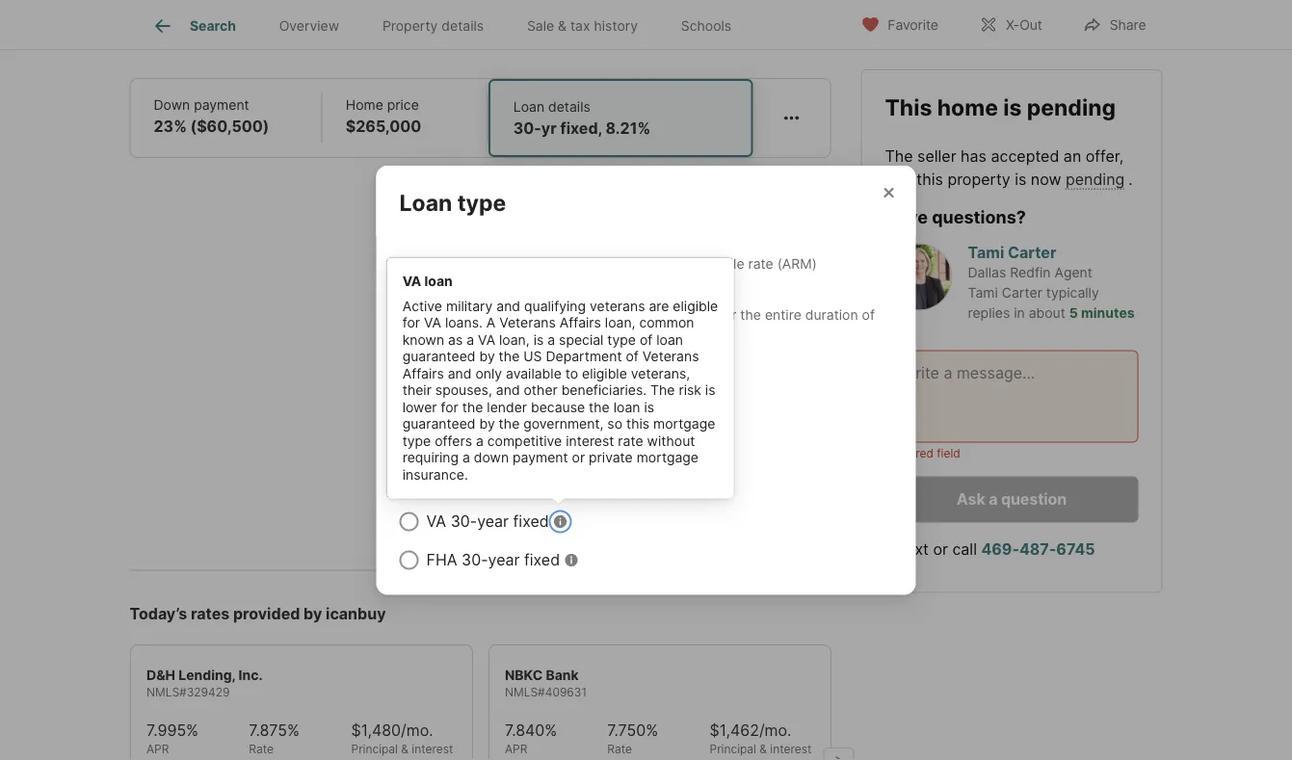 Task type: describe. For each thing, give the bounding box(es) containing it.
x-
[[1006, 17, 1020, 33]]

30-year fixed radio
[[454, 394, 474, 413]]

loan inside according to icanbuy, the average interest rate for a 30-year fixed loan in 75227 is 8.205 %. compare current rates
[[531, 298, 554, 312]]

call
[[952, 540, 977, 559]]

30-year fixed for 30-year fixed radio
[[426, 358, 525, 377]]

department
[[546, 348, 622, 365]]

$1,462
[[709, 721, 759, 740]]

x-out button
[[963, 4, 1059, 44]]

today's
[[130, 604, 187, 623]]

of inside fixed rate means the interest rate stays the same for the entire duration of the loan. this is the most common loan type.
[[862, 307, 875, 323]]

nmls# inside d&h lending, inc. nmls# 329429
[[146, 685, 186, 699]]

known
[[403, 331, 444, 348]]

a inside button
[[989, 490, 998, 509]]

apr for 7.840
[[504, 742, 527, 756]]

year for 30-year fixed radio
[[453, 358, 485, 377]]

30- down 10-year fixed
[[451, 512, 477, 531]]

homeowners' insurance
[[153, 26, 328, 45]]

the left the entire
[[740, 307, 761, 323]]

requiring
[[403, 449, 459, 466]]

beneficiaries.
[[562, 382, 647, 398]]

and up spouses,
[[448, 365, 472, 381]]

next image
[[823, 748, 854, 760]]

in inside according to icanbuy, the average interest rate for a 30-year fixed loan in 75227 is 8.205 %. compare current rates
[[558, 298, 567, 312]]

search link
[[151, 14, 236, 38]]

a down the current
[[548, 331, 555, 348]]

7.875 % rate
[[248, 721, 299, 756]]

tax
[[571, 18, 590, 34]]

are
[[649, 298, 669, 314]]

available
[[506, 365, 562, 381]]

the left us
[[499, 348, 520, 365]]

other
[[524, 382, 558, 398]]

loan.
[[424, 324, 455, 340]]

va down a
[[478, 331, 495, 348]]

private
[[589, 449, 633, 466]]

0 vertical spatial by
[[479, 348, 495, 365]]

favorite button
[[844, 4, 955, 44]]

inc.
[[238, 667, 262, 683]]

20- for 20-year fixed option
[[481, 433, 507, 451]]

fixed inside according to icanbuy, the average interest rate for a 30-year fixed loan in 75227 is 8.205 %. compare current rates
[[501, 298, 528, 312]]

va down 10-
[[426, 512, 446, 531]]

a right 20-year fixed option
[[476, 432, 484, 449]]

questions?
[[932, 206, 1026, 227]]

a
[[486, 314, 496, 331]]

tami for tami carter dallas redfin agent
[[968, 243, 1004, 262]]

rate for 7.875
[[248, 742, 273, 756]]

0 horizontal spatial veterans
[[499, 314, 556, 331]]

has
[[961, 146, 987, 165]]

home
[[937, 93, 998, 120]]

20-year fixed for 20-year fixed option
[[481, 433, 579, 451]]

the down active
[[399, 324, 420, 340]]

carter for tami carter typically replies in about
[[1002, 285, 1043, 301]]

this inside va loan active military and qualifying veterans are eligible for va loans. a veterans affairs loan, common known as a va loan, is a special type of loan guaranteed by the us department of veterans affairs and only available to eligible veterans, their spouses, and other beneficiaries. the risk is lower for the lender because the loan is guaranteed by the government, so this mortgage type offers a competitive interest rate without requiring a down payment or private mortgage insurance.
[[626, 416, 650, 432]]

us
[[523, 348, 542, 365]]

today's rates provided by icanbuy
[[130, 604, 386, 623]]

history
[[594, 18, 638, 34]]

fixed rate tab
[[419, 240, 597, 287]]

rate for 7.750
[[607, 742, 632, 756]]

fixed for 30-year fixed radio
[[489, 358, 525, 377]]

interest inside va loan active military and qualifying veterans are eligible for va loans. a veterans affairs loan, common known as a va loan, is a special type of loan guaranteed by the us department of veterans affairs and only available to eligible veterans, their spouses, and other beneficiaries. the risk is lower for the lender because the loan is guaranteed by the government, so this mortgage type offers a competitive interest rate without requiring a down payment or private mortgage insurance.
[[566, 432, 614, 449]]

fixed for fixed rate
[[475, 255, 511, 272]]

down
[[154, 96, 190, 113]]

20-year fixed for 20-year fixed radio
[[426, 396, 524, 415]]

an
[[1064, 146, 1082, 165]]

means
[[467, 307, 509, 323]]

compare current rates link
[[454, 312, 582, 326]]

none text field inside 'tooltip'
[[471, 247, 735, 270]]

favorite
[[888, 17, 939, 33]]

out
[[1020, 17, 1043, 33]]

accepted
[[991, 146, 1059, 165]]

d&h
[[146, 667, 175, 683]]

% for 7.875
[[287, 721, 299, 740]]

apr for 7.995
[[146, 742, 169, 756]]

/mo. for $1,462
[[759, 721, 791, 740]]

loan type dialog
[[376, 166, 916, 595]]

the down spouses,
[[462, 399, 483, 415]]

($60,500)
[[190, 117, 269, 135]]

is right risk
[[705, 382, 716, 398]]

minutes
[[1081, 305, 1135, 321]]

tami carter typically replies in about
[[968, 285, 1099, 321]]

the right a
[[503, 324, 524, 340]]

interest rate
[[454, 200, 547, 219]]

offers
[[435, 432, 472, 449]]

loan up veterans,
[[656, 331, 683, 348]]

75227
[[570, 298, 604, 312]]

down payment 23% ($60,500)
[[154, 96, 269, 135]]

rate right interest
[[517, 200, 547, 219]]

5
[[1069, 305, 1078, 321]]

this inside fixed rate means the interest rate stays the same for the entire duration of the loan. this is the most common loan type.
[[458, 324, 485, 340]]

$1,480 /mo. principal & interest
[[351, 721, 453, 756]]

details for loan details 30-yr fixed, 8.21%
[[548, 98, 591, 115]]

home
[[346, 96, 383, 113]]

type up requiring
[[403, 432, 431, 449]]

duration
[[805, 307, 858, 323]]

the down the beneficiaries.
[[589, 399, 610, 415]]

pending link
[[1066, 169, 1125, 188]]

0 vertical spatial eligible
[[673, 298, 718, 314]]

pending .
[[1066, 169, 1133, 188]]

x-out
[[1006, 17, 1043, 33]]

year inside according to icanbuy, the average interest rate for a 30-year fixed loan in 75227 is 8.205 %. compare current rates
[[474, 298, 498, 312]]

yr
[[541, 119, 557, 137]]

1 vertical spatial eligible
[[582, 365, 627, 381]]

fixed rate
[[475, 255, 541, 272]]

adjustable
[[677, 255, 745, 272]]

overview tab
[[258, 3, 361, 49]]

fixed,
[[560, 119, 602, 137]]

and down according
[[497, 298, 520, 314]]

as
[[448, 331, 463, 348]]

30- inside loan details 30-yr fixed, 8.21%
[[513, 119, 541, 137]]

loan up active
[[424, 273, 453, 289]]

2 guaranteed from the top
[[403, 416, 476, 432]]

to inside according to icanbuy, the average interest rate for a 30-year fixed loan in 75227 is 8.205 %. compare current rates
[[513, 283, 524, 297]]

8.205
[[620, 298, 653, 312]]

their
[[403, 382, 432, 398]]

stays
[[619, 307, 652, 323]]

20-year fixed radio
[[399, 396, 419, 416]]

is inside according to icanbuy, the average interest rate for a 30-year fixed loan in 75227 is 8.205 %. compare current rates
[[608, 298, 617, 312]]

0 horizontal spatial loan,
[[499, 331, 530, 348]]

for inside according to icanbuy, the average interest rate for a 30-year fixed loan in 75227 is 8.205 %. compare current rates
[[714, 283, 729, 297]]

30- right 30-year fixed option
[[481, 394, 508, 413]]

competitive
[[487, 432, 562, 449]]

dallas redfin agenttami carter image
[[885, 243, 953, 311]]

& inside tab
[[558, 18, 567, 34]]

risk
[[679, 382, 701, 398]]

ask
[[957, 490, 985, 509]]

now
[[1031, 169, 1061, 188]]

type up fixed rate
[[457, 189, 506, 216]]

interest inside according to icanbuy, the average interest rate for a 30-year fixed loan in 75227 is 8.205 %. compare current rates
[[645, 283, 686, 297]]

is right home
[[1003, 93, 1022, 120]]

0 vertical spatial affairs
[[560, 314, 601, 331]]

price
[[387, 96, 419, 113]]

0 vertical spatial mortgage
[[653, 416, 715, 432]]

rate down average
[[589, 307, 615, 323]]

8.21%
[[606, 119, 651, 137]]

text or call 469-487-6745
[[898, 540, 1095, 559]]

1 vertical spatial pending
[[1066, 169, 1125, 188]]

and inside the seller has accepted an offer, and this property is now
[[885, 169, 912, 188]]

the inside va loan active military and qualifying veterans are eligible for va loans. a veterans affairs loan, common known as a va loan, is a special type of loan guaranteed by the us department of veterans affairs and only available to eligible veterans, their spouses, and other beneficiaries. the risk is lower for the lender because the loan is guaranteed by the government, so this mortgage type offers a competitive interest rate without requiring a down payment or private mortgage insurance.
[[651, 382, 675, 398]]

entire
[[765, 307, 802, 323]]

1 guaranteed from the top
[[403, 348, 476, 365]]

details for property details
[[442, 18, 484, 34]]

lending,
[[178, 667, 235, 683]]

spouses,
[[435, 382, 492, 398]]

loan type element
[[399, 166, 529, 216]]

provided
[[233, 604, 300, 623]]

common inside va loan active military and qualifying veterans are eligible for va loans. a veterans affairs loan, common known as a va loan, is a special type of loan guaranteed by the us department of veterans affairs and only available to eligible veterans, their spouses, and other beneficiaries. the risk is lower for the lender because the loan is guaranteed by the government, so this mortgage type offers a competitive interest rate without requiring a down payment or private mortgage insurance.
[[639, 314, 694, 331]]

fha 30-year fixed
[[426, 551, 560, 569]]

fixed for 20-year fixed option
[[543, 433, 579, 451]]

a inside according to icanbuy, the average interest rate for a 30-year fixed loan in 75227 is 8.205 %. compare current rates
[[733, 283, 739, 297]]

about
[[1029, 305, 1066, 321]]

the seller has accepted an offer, and this property is now
[[885, 146, 1124, 188]]

2 vertical spatial of
[[626, 348, 639, 365]]

va loan active military and qualifying veterans are eligible for va loans. a veterans affairs loan, common known as a va loan, is a special type of loan guaranteed by the us department of veterans affairs and only available to eligible veterans, their spouses, and other beneficiaries. the risk is lower for the lender because the loan is guaranteed by the government, so this mortgage type offers a competitive interest rate without requiring a down payment or private mortgage insurance.
[[403, 273, 718, 483]]

loan right more
[[527, 510, 560, 529]]

lower
[[403, 399, 437, 415]]

ask a question
[[957, 490, 1067, 509]]

Write a message... text field
[[902, 362, 1122, 431]]

is inside fixed rate means the interest rate stays the same for the entire duration of the loan. this is the most common loan type.
[[489, 324, 499, 340]]

to inside va loan active military and qualifying veterans are eligible for va loans. a veterans affairs loan, common known as a va loan, is a special type of loan guaranteed by the us department of veterans affairs and only available to eligible veterans, their spouses, and other beneficiaries. the risk is lower for the lender because the loan is guaranteed by the government, so this mortgage type offers a competitive interest rate without requiring a down payment or private mortgage insurance.
[[565, 365, 578, 381]]

is inside the seller has accepted an offer, and this property is now
[[1015, 169, 1027, 188]]

payment inside va loan active military and qualifying veterans are eligible for va loans. a veterans affairs loan, common known as a va loan, is a special type of loan guaranteed by the us department of veterans affairs and only available to eligible veterans, their spouses, and other beneficiaries. the risk is lower for the lender because the loan is guaranteed by the government, so this mortgage type offers a competitive interest rate without requiring a down payment or private mortgage insurance.
[[513, 449, 568, 466]]

loan type inside 'tooltip'
[[454, 358, 529, 376]]

% for 7.840
[[544, 721, 557, 740]]

agent
[[1055, 264, 1093, 281]]

30- right 30-year fixed radio
[[426, 358, 453, 377]]

loan details 30-yr fixed, 8.21%
[[513, 98, 651, 137]]

for inside fixed rate means the interest rate stays the same for the entire duration of the loan. this is the most common loan type.
[[719, 307, 737, 323]]

30- inside according to icanbuy, the average interest rate for a 30-year fixed loan in 75227 is 8.205 %. compare current rates
[[454, 298, 474, 312]]

$194
[[437, 26, 474, 45]]

for down active
[[403, 314, 420, 331]]

most
[[528, 324, 560, 340]]

in inside tami carter typically replies in about
[[1014, 305, 1025, 321]]

sale & tax history tab
[[505, 3, 660, 49]]

icanbuy,
[[527, 283, 573, 297]]

homeowners' insurance link
[[153, 26, 328, 45]]

types
[[563, 510, 606, 529]]

10-
[[426, 473, 450, 492]]

loan up so
[[614, 399, 640, 415]]

insurance
[[257, 26, 328, 45]]

interest for $1,480
[[411, 742, 453, 756]]

bank
[[545, 667, 578, 683]]

required
[[885, 446, 934, 460]]

1 horizontal spatial this
[[885, 93, 932, 120]]

redfin
[[1010, 264, 1051, 281]]

0 horizontal spatial affairs
[[403, 365, 444, 381]]

1 vertical spatial mortgage
[[637, 449, 699, 466]]

the up most
[[513, 307, 534, 323]]

7.750
[[607, 721, 645, 740]]

2 vertical spatial by
[[304, 604, 322, 623]]

30-year fixed radio
[[399, 358, 419, 377]]



Task type: locate. For each thing, give the bounding box(es) containing it.
principal for $1,462
[[709, 742, 756, 756]]

nmls# inside nbkc bank nmls# 409631
[[504, 685, 545, 699]]

interest inside $1,480 /mo. principal & interest
[[411, 742, 453, 756]]

0 horizontal spatial in
[[558, 298, 567, 312]]

20-year fixed radio
[[454, 433, 474, 452]]

0 vertical spatial this
[[917, 169, 943, 188]]

1 vertical spatial tab list
[[399, 236, 893, 291]]

carter inside tami carter dallas redfin agent
[[1008, 243, 1057, 262]]

2 % from the left
[[287, 721, 299, 740]]

va up known
[[424, 314, 441, 331]]

0 vertical spatial this
[[885, 93, 932, 120]]

% inside 7.750 % rate
[[645, 721, 658, 740]]

0 horizontal spatial /mo.
[[400, 721, 433, 740]]

nmls# down d&h at the left of page
[[146, 685, 186, 699]]

or left private
[[572, 449, 585, 466]]

& for 7.875
[[401, 742, 408, 756]]

year for 15-year fixed radio within "loan type" dialog
[[450, 435, 482, 454]]

20-
[[426, 396, 452, 415], [481, 433, 507, 451]]

for down spouses,
[[441, 399, 459, 415]]

1 horizontal spatial loan,
[[605, 314, 636, 331]]

because
[[531, 399, 585, 415]]

0 horizontal spatial this
[[458, 324, 485, 340]]

mortgage up without
[[653, 416, 715, 432]]

fixed up according
[[475, 255, 511, 272]]

0 vertical spatial 15-year fixed radio
[[399, 435, 419, 454]]

0 vertical spatial rates
[[553, 312, 582, 326]]

0 horizontal spatial nmls#
[[146, 685, 186, 699]]

20-year fixed down "government,"
[[481, 433, 579, 451]]

1 vertical spatial affairs
[[403, 365, 444, 381]]

the down lender
[[499, 416, 520, 432]]

this left a
[[458, 324, 485, 340]]

in
[[558, 298, 567, 312], [1014, 305, 1025, 321]]

0 horizontal spatial rate
[[248, 742, 273, 756]]

is up us
[[534, 331, 544, 348]]

tami inside tami carter dallas redfin agent
[[968, 243, 1004, 262]]

this right so
[[626, 416, 650, 432]]

rate up icanbuy,
[[514, 255, 541, 272]]

common up department
[[563, 324, 618, 340]]

0 vertical spatial loan type
[[399, 189, 506, 216]]

loan, down compare current rates link on the top left of page
[[499, 331, 530, 348]]

type
[[457, 189, 506, 216], [607, 331, 636, 348], [495, 358, 529, 376], [403, 432, 431, 449]]

is down means
[[489, 324, 499, 340]]

the up type.
[[656, 307, 677, 323]]

for right same on the right
[[719, 307, 737, 323]]

fixed down more loan types in the bottom of the page
[[524, 551, 560, 569]]

7.995 % apr
[[146, 721, 198, 756]]

fixed up known
[[399, 307, 434, 323]]

loan left interest
[[399, 189, 452, 216]]

% inside 7.840 % apr
[[544, 721, 557, 740]]

1 horizontal spatial this
[[917, 169, 943, 188]]

home price $265,000
[[346, 96, 421, 135]]

carter inside tami carter typically replies in about
[[1002, 285, 1043, 301]]

10-year fixed radio
[[399, 473, 419, 493]]

1 vertical spatial of
[[640, 331, 653, 348]]

15-year fixed radio inside 'tooltip'
[[454, 471, 474, 491]]

property details tab
[[361, 3, 505, 49]]

type down stays
[[607, 331, 636, 348]]

1 horizontal spatial common
[[639, 314, 694, 331]]

fixed down down
[[486, 473, 522, 492]]

7.875
[[248, 721, 287, 740]]

% for 7.995
[[186, 721, 198, 740]]

or inside va loan active military and qualifying veterans are eligible for va loans. a veterans affairs loan, common known as a va loan, is a special type of loan guaranteed by the us department of veterans affairs and only available to eligible veterans, their spouses, and other beneficiaries. the risk is lower for the lender because the loan is guaranteed by the government, so this mortgage type offers a competitive interest rate without requiring a down payment or private mortgage insurance.
[[572, 449, 585, 466]]

special
[[559, 331, 604, 348]]

0 horizontal spatial loan
[[399, 189, 452, 216]]

&
[[558, 18, 567, 34], [401, 742, 408, 756], [759, 742, 767, 756]]

0 vertical spatial of
[[862, 307, 875, 323]]

fixed down only
[[489, 396, 524, 415]]

487-
[[1019, 540, 1057, 559]]

1 vertical spatial 20-
[[481, 433, 507, 451]]

rate up loan.
[[438, 307, 463, 323]]

nmls# down "nbkc"
[[504, 685, 545, 699]]

2 vertical spatial loan
[[454, 358, 491, 376]]

fixed for 20-year fixed radio
[[489, 396, 524, 415]]

tami inside tami carter typically replies in about
[[968, 285, 998, 301]]

30- up loans.
[[454, 298, 474, 312]]

details
[[442, 18, 484, 34], [548, 98, 591, 115]]

according to icanbuy, the average interest rate for a 30-year fixed loan in 75227 is 8.205 %. compare current rates
[[454, 283, 739, 326]]

0 horizontal spatial fixed
[[399, 307, 434, 323]]

0 vertical spatial tami
[[968, 243, 1004, 262]]

schools tab
[[660, 3, 753, 49]]

have
[[885, 206, 928, 227]]

rate inside 7.750 % rate
[[607, 742, 632, 756]]

loan type
[[399, 189, 506, 216], [454, 358, 529, 376]]

0 horizontal spatial details
[[442, 18, 484, 34]]

for down 'adjustable'
[[714, 283, 729, 297]]

1 horizontal spatial rate
[[607, 742, 632, 756]]

1 vertical spatial or
[[933, 540, 948, 559]]

down
[[474, 449, 509, 466]]

1 horizontal spatial affairs
[[560, 314, 601, 331]]

0 horizontal spatial common
[[563, 324, 618, 340]]

rate down 7.875
[[248, 742, 273, 756]]

fixed up lender
[[489, 358, 525, 377]]

to up compare current rates link on the top left of page
[[513, 283, 524, 297]]

tami
[[968, 243, 1004, 262], [968, 285, 998, 301]]

30-year fixed for 30-year fixed option
[[481, 394, 580, 413]]

20-year fixed inside 'tooltip'
[[481, 433, 579, 451]]

15-
[[426, 435, 450, 454]]

tooltip containing interest rate
[[431, 158, 1133, 554]]

rate down so
[[618, 432, 643, 449]]

1 horizontal spatial apr
[[504, 742, 527, 756]]

year for 30-year fixed option
[[508, 394, 540, 413]]

rate inside 7.875 % rate
[[248, 742, 273, 756]]

fixed for 10-year fixed radio
[[486, 473, 522, 492]]

% down 409631
[[544, 721, 557, 740]]

1 horizontal spatial nmls#
[[504, 685, 545, 699]]

more loan types
[[485, 510, 606, 529]]

search
[[190, 18, 236, 34]]

15-year fixed radio left 15-
[[399, 435, 419, 454]]

0 vertical spatial the
[[885, 146, 913, 165]]

apr down 7.995
[[146, 742, 169, 756]]

3 % from the left
[[544, 721, 557, 740]]

the
[[885, 146, 913, 165], [651, 382, 675, 398]]

offer,
[[1086, 146, 1124, 165]]

0 horizontal spatial 20-
[[426, 396, 452, 415]]

type.
[[653, 324, 685, 340]]

payment
[[194, 96, 249, 113], [513, 449, 568, 466]]

1 vertical spatial veterans
[[643, 348, 699, 365]]

tab list
[[130, 0, 769, 49], [399, 236, 893, 291]]

1 vertical spatial rates
[[191, 604, 230, 623]]

only
[[475, 365, 502, 381]]

rate inside 'tab'
[[748, 255, 774, 272]]

this up seller
[[885, 93, 932, 120]]

& for 7.750
[[759, 742, 767, 756]]

homeowners'
[[153, 26, 253, 45]]

loan inside 'tooltip'
[[454, 358, 491, 376]]

veterans,
[[631, 365, 690, 381]]

average
[[597, 283, 641, 297]]

apr inside 7.840 % apr
[[504, 742, 527, 756]]

replies
[[968, 305, 1010, 321]]

0 horizontal spatial apr
[[146, 742, 169, 756]]

1 horizontal spatial rates
[[553, 312, 582, 326]]

1 % from the left
[[186, 721, 198, 740]]

loan type up fixed rate
[[399, 189, 506, 216]]

veterans up veterans,
[[643, 348, 699, 365]]

/mo. inside $1,480 /mo. principal & interest
[[400, 721, 433, 740]]

rate inside tab
[[514, 255, 541, 272]]

affairs up special
[[560, 314, 601, 331]]

type up other in the bottom left of the page
[[495, 358, 529, 376]]

is down average
[[608, 298, 617, 312]]

1 horizontal spatial or
[[933, 540, 948, 559]]

nbkc
[[504, 667, 542, 683]]

1 rate from the left
[[248, 742, 273, 756]]

carter for tami carter dallas redfin agent
[[1008, 243, 1057, 262]]

5 minutes
[[1069, 305, 1135, 321]]

1 vertical spatial loan type
[[454, 358, 529, 376]]

of down stays
[[640, 331, 653, 348]]

schools
[[681, 18, 732, 34]]

veterans
[[499, 314, 556, 331], [643, 348, 699, 365]]

of right duration
[[862, 307, 875, 323]]

question
[[1001, 490, 1067, 509]]

loan, down veterans
[[605, 314, 636, 331]]

eligible right %.
[[673, 298, 718, 314]]

seller
[[917, 146, 957, 165]]

0 horizontal spatial rates
[[191, 604, 230, 623]]

30- right fha
[[462, 551, 488, 569]]

mortgage down without
[[637, 449, 699, 466]]

the up "75227"
[[576, 283, 594, 297]]

common down are
[[639, 314, 694, 331]]

20- right 20-year fixed option
[[481, 433, 507, 451]]

& inside $1,462 /mo. principal & interest
[[759, 742, 767, 756]]

1 vertical spatial payment
[[513, 449, 568, 466]]

& inside $1,480 /mo. principal & interest
[[401, 742, 408, 756]]

1 horizontal spatial payment
[[513, 449, 568, 466]]

1 horizontal spatial 20-
[[481, 433, 507, 451]]

a down "offers"
[[463, 449, 470, 466]]

qualifying
[[524, 298, 586, 314]]

tami down dallas
[[968, 285, 998, 301]]

2 /mo. from the left
[[759, 721, 791, 740]]

rate inside va loan active military and qualifying veterans are eligible for va loans. a veterans affairs loan, common known as a va loan, is a special type of loan guaranteed by the us department of veterans affairs and only available to eligible veterans, their spouses, and other beneficiaries. the risk is lower for the lender because the loan is guaranteed by the government, so this mortgage type offers a competitive interest rate without requiring a down payment or private mortgage insurance.
[[618, 432, 643, 449]]

0 vertical spatial tab list
[[130, 0, 769, 49]]

20- left 30-year fixed option
[[426, 396, 452, 415]]

1 vertical spatial by
[[479, 416, 495, 432]]

1 /mo. from the left
[[400, 721, 433, 740]]

compare
[[454, 312, 506, 326]]

1 vertical spatial loan
[[399, 189, 452, 216]]

% inside 7.995 % apr
[[186, 721, 198, 740]]

20-year fixed down only
[[426, 396, 524, 415]]

details inside property details tab
[[442, 18, 484, 34]]

veterans
[[590, 298, 645, 314]]

according
[[454, 283, 510, 297]]

year for 20-year fixed radio
[[452, 396, 484, 415]]

None text field
[[471, 247, 735, 270]]

rates up special
[[553, 312, 582, 326]]

principal inside $1,462 /mo. principal & interest
[[709, 742, 756, 756]]

sale
[[527, 18, 554, 34]]

2 nmls# from the left
[[504, 685, 545, 699]]

2 rate from the left
[[607, 742, 632, 756]]

1 horizontal spatial /mo.
[[759, 721, 791, 740]]

details right the property
[[442, 18, 484, 34]]

payment down competitive
[[513, 449, 568, 466]]

a right as
[[467, 331, 474, 348]]

loan down stays
[[622, 324, 649, 340]]

1 vertical spatial tami
[[968, 285, 998, 301]]

fixed down "government,"
[[543, 433, 579, 451]]

1 horizontal spatial 15-year fixed radio
[[454, 471, 474, 491]]

so
[[607, 416, 623, 432]]

the inside according to icanbuy, the average interest rate for a 30-year fixed loan in 75227 is 8.205 %. compare current rates
[[576, 283, 594, 297]]

loan,
[[605, 314, 636, 331], [499, 331, 530, 348]]

20-year fixed inside "loan type" dialog
[[426, 396, 524, 415]]

2 horizontal spatial loan
[[513, 98, 545, 115]]

loan up spouses,
[[454, 358, 491, 376]]

tami carter dallas redfin agent
[[968, 243, 1093, 281]]

in left about
[[1014, 305, 1025, 321]]

mortgage
[[653, 416, 715, 432], [637, 449, 699, 466]]

0 horizontal spatial eligible
[[582, 365, 627, 381]]

1 tami from the top
[[968, 243, 1004, 262]]

rates inside according to icanbuy, the average interest rate for a 30-year fixed loan in 75227 is 8.205 %. compare current rates
[[553, 312, 582, 326]]

$1,462 /mo. principal & interest
[[709, 721, 811, 756]]

principal
[[351, 742, 397, 756], [709, 742, 756, 756]]

20- inside "loan type" dialog
[[426, 396, 452, 415]]

2 principal from the left
[[709, 742, 756, 756]]

fixed left types
[[513, 512, 549, 531]]

1 vertical spatial to
[[565, 365, 578, 381]]

(arm)
[[777, 255, 817, 272]]

the left seller
[[885, 146, 913, 165]]

469-
[[981, 540, 1020, 559]]

the inside the seller has accepted an offer, and this property is now
[[885, 146, 913, 165]]

type inside 'tooltip'
[[495, 358, 529, 376]]

1 vertical spatial carter
[[1002, 285, 1043, 301]]

share button
[[1067, 4, 1163, 44]]

FHA 30-year fixed radio
[[399, 551, 419, 570]]

tami for tami carter typically replies in about
[[968, 285, 998, 301]]

409631
[[545, 685, 586, 699]]

interest
[[454, 200, 513, 219]]

year for 20-year fixed option
[[507, 433, 539, 451]]

6745
[[1057, 540, 1095, 559]]

fixed up compare current rates link on the top left of page
[[501, 298, 528, 312]]

0 vertical spatial loan
[[513, 98, 545, 115]]

tab list containing fixed rate
[[399, 236, 893, 291]]

interest for $1,462
[[770, 742, 811, 756]]

guaranteed down known
[[403, 348, 476, 365]]

0 vertical spatial fixed
[[475, 255, 511, 272]]

by left icanbuy
[[304, 604, 322, 623]]

year
[[474, 298, 498, 312], [453, 358, 485, 377], [508, 394, 540, 413], [452, 396, 484, 415], [507, 433, 539, 451], [450, 435, 482, 454], [450, 473, 482, 492], [477, 512, 509, 531], [488, 551, 520, 569]]

2 horizontal spatial &
[[759, 742, 767, 756]]

tab list inside "loan type" dialog
[[399, 236, 893, 291]]

0 vertical spatial details
[[442, 18, 484, 34]]

1 horizontal spatial veterans
[[643, 348, 699, 365]]

2 apr from the left
[[504, 742, 527, 756]]

tab list containing search
[[130, 0, 769, 49]]

/mo. inside $1,462 /mo. principal & interest
[[759, 721, 791, 740]]

1 vertical spatial this
[[458, 324, 485, 340]]

0 vertical spatial or
[[572, 449, 585, 466]]

fixed for 30-year fixed option
[[544, 394, 580, 413]]

principal inside $1,480 /mo. principal & interest
[[351, 742, 397, 756]]

% inside 7.875 % rate
[[287, 721, 299, 740]]

10-year fixed
[[426, 473, 522, 492]]

7.840
[[504, 721, 544, 740]]

details inside loan details 30-yr fixed, 8.21%
[[548, 98, 591, 115]]

carter up redfin
[[1008, 243, 1057, 262]]

overview
[[279, 18, 339, 34]]

15-year fixed radio
[[399, 435, 419, 454], [454, 471, 474, 491]]

1 horizontal spatial principal
[[709, 742, 756, 756]]

2 tami from the top
[[968, 285, 998, 301]]

1 horizontal spatial loan
[[454, 358, 491, 376]]

fixed inside fixed rate means the interest rate stays the same for the entire duration of the loan. this is the most common loan type.
[[399, 307, 434, 323]]

/mo. for $1,480
[[400, 721, 433, 740]]

fixed inside fixed rate tab
[[475, 255, 511, 272]]

0 vertical spatial to
[[513, 283, 524, 297]]

1 horizontal spatial in
[[1014, 305, 1025, 321]]

have questions?
[[885, 206, 1026, 227]]

adjustable rate tab
[[620, 240, 874, 287]]

0 horizontal spatial 15-year fixed radio
[[399, 435, 419, 454]]

tooltip
[[431, 158, 1133, 554]]

30-year fixed inside "loan type" dialog
[[426, 358, 525, 377]]

0 vertical spatial veterans
[[499, 314, 556, 331]]

% for 7.750
[[645, 721, 658, 740]]

rate left '(arm)'
[[748, 255, 774, 272]]

interest inside $1,462 /mo. principal & interest
[[770, 742, 811, 756]]

0 horizontal spatial payment
[[194, 96, 249, 113]]

30-year fixed up spouses,
[[426, 358, 525, 377]]

and up lender
[[496, 382, 520, 398]]

details up fixed,
[[548, 98, 591, 115]]

1 vertical spatial details
[[548, 98, 591, 115]]

common inside fixed rate means the interest rate stays the same for the entire duration of the loan. this is the most common loan type.
[[563, 324, 618, 340]]

payment inside down payment 23% ($60,500)
[[194, 96, 249, 113]]

1 vertical spatial fixed
[[399, 307, 434, 323]]

30-
[[513, 119, 541, 137], [454, 298, 474, 312], [426, 358, 453, 377], [481, 394, 508, 413], [451, 512, 477, 531], [462, 551, 488, 569]]

loan inside loan details 30-yr fixed, 8.21%
[[513, 98, 545, 115]]

fha
[[426, 551, 457, 569]]

this inside the seller has accepted an offer, and this property is now
[[917, 169, 943, 188]]

and
[[885, 169, 912, 188], [497, 298, 520, 314], [448, 365, 472, 381], [496, 382, 520, 398]]

1 horizontal spatial fixed
[[475, 255, 511, 272]]

0 horizontal spatial this
[[626, 416, 650, 432]]

% left $1,480
[[287, 721, 299, 740]]

0 horizontal spatial the
[[651, 382, 675, 398]]

1 vertical spatial 30-year fixed
[[481, 394, 580, 413]]

1 apr from the left
[[146, 742, 169, 756]]

30-year fixed down available
[[481, 394, 580, 413]]

1 horizontal spatial details
[[548, 98, 591, 115]]

None radio
[[399, 512, 419, 531]]

20-year fixed
[[426, 396, 524, 415], [481, 433, 579, 451]]

1 vertical spatial 20-year fixed
[[481, 433, 579, 451]]

0 vertical spatial carter
[[1008, 243, 1057, 262]]

by up '15-year fixed'
[[479, 416, 495, 432]]

icanbuy
[[326, 604, 386, 623]]

0 vertical spatial pending
[[1027, 93, 1116, 120]]

1 vertical spatial this
[[626, 416, 650, 432]]

1 horizontal spatial the
[[885, 146, 913, 165]]

fixed for 15-year fixed radio within "loan type" dialog
[[486, 435, 522, 454]]

property details
[[382, 18, 484, 34]]

interest inside fixed rate means the interest rate stays the same for the entire duration of the loan. this is the most common loan type.
[[537, 307, 586, 323]]

4 % from the left
[[645, 721, 658, 740]]

interest for fixed
[[537, 307, 586, 323]]

2 horizontal spatial of
[[862, 307, 875, 323]]

0 horizontal spatial to
[[513, 283, 524, 297]]

carter
[[1008, 243, 1057, 262], [1002, 285, 1043, 301]]

15-year fixed radio inside "loan type" dialog
[[399, 435, 419, 454]]

1 vertical spatial guaranteed
[[403, 416, 476, 432]]

0 horizontal spatial principal
[[351, 742, 397, 756]]

$1,480
[[351, 721, 400, 740]]

fixed for fixed rate means the interest rate stays the same for the entire duration of the loan. this is the most common loan type.
[[399, 307, 434, 323]]

1 horizontal spatial &
[[558, 18, 567, 34]]

is down veterans,
[[644, 399, 654, 415]]

rate inside according to icanbuy, the average interest rate for a 30-year fixed loan in 75227 is 8.205 %. compare current rates
[[689, 283, 711, 297]]

0 vertical spatial 20-year fixed
[[426, 396, 524, 415]]

in down icanbuy,
[[558, 298, 567, 312]]

1 nmls# from the left
[[146, 685, 186, 699]]

loan inside fixed rate means the interest rate stays the same for the entire duration of the loan. this is the most common loan type.
[[622, 324, 649, 340]]

principal down $1,480
[[351, 742, 397, 756]]

20- for 20-year fixed radio
[[426, 396, 452, 415]]

1 principal from the left
[[351, 742, 397, 756]]

1 vertical spatial 15-year fixed radio
[[454, 471, 474, 491]]

0 horizontal spatial of
[[626, 348, 639, 365]]

a right ask
[[989, 490, 998, 509]]

principal for $1,480
[[351, 742, 397, 756]]

apr inside 7.995 % apr
[[146, 742, 169, 756]]

7.750 % rate
[[607, 721, 658, 756]]

year for 10-year fixed radio
[[450, 473, 482, 492]]

loan type inside dialog
[[399, 189, 506, 216]]

1 horizontal spatial of
[[640, 331, 653, 348]]

20- inside 'tooltip'
[[481, 433, 507, 451]]

15-year fixed
[[426, 435, 522, 454]]

0 vertical spatial payment
[[194, 96, 249, 113]]

lender
[[487, 399, 527, 415]]

a down the adjustable rate (arm)
[[733, 283, 739, 297]]

0 horizontal spatial &
[[401, 742, 408, 756]]

principal down $1,462
[[709, 742, 756, 756]]

text
[[898, 540, 929, 559]]

loan inside dialog
[[399, 189, 452, 216]]

fixed up "government,"
[[544, 394, 580, 413]]

va up active
[[403, 273, 421, 289]]

30-year fixed inside 'tooltip'
[[481, 394, 580, 413]]

is down accepted
[[1015, 169, 1027, 188]]

ask a question button
[[885, 476, 1139, 523]]



Task type: vqa. For each thing, say whether or not it's contained in the screenshot.
30-
yes



